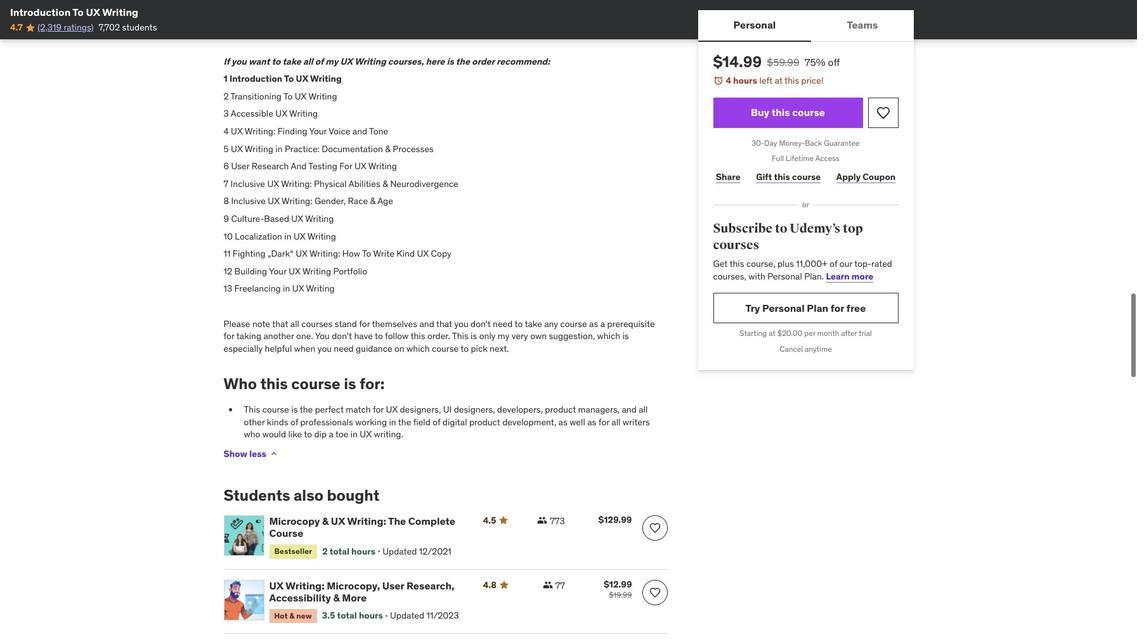Task type: locate. For each thing, give the bounding box(es) containing it.
1 horizontal spatial and
[[420, 318, 434, 330]]

courses for to
[[713, 237, 760, 253]]

2 horizontal spatial the
[[456, 56, 470, 67]]

1 horizontal spatial need
[[493, 318, 513, 330]]

1 vertical spatial 4
[[224, 126, 229, 137]]

total for ux
[[330, 546, 350, 557]]

development,
[[503, 417, 556, 428]]

to up very
[[515, 318, 523, 330]]

xsmall image left 773 at the bottom left of the page
[[537, 516, 548, 526]]

1 horizontal spatial user
[[382, 579, 404, 592]]

and up writers
[[622, 404, 637, 416]]

2 vertical spatial personal
[[762, 302, 805, 315]]

& left age
[[370, 196, 376, 207]]

the
[[388, 515, 406, 528]]

microcopy
[[269, 515, 320, 528]]

0 vertical spatial your
[[309, 126, 327, 137]]

you left don't
[[455, 318, 469, 330]]

1 horizontal spatial 4
[[726, 75, 731, 86]]

inclusive right 7
[[231, 178, 265, 190]]

new
[[296, 611, 312, 621]]

xsmall image left 77
[[543, 580, 553, 590]]

& down the also
[[322, 515, 329, 528]]

writing:
[[245, 126, 276, 137], [281, 178, 312, 190], [282, 196, 312, 207], [310, 248, 340, 260], [347, 515, 386, 528], [286, 579, 325, 592]]

also
[[294, 486, 324, 506]]

stand
[[335, 318, 357, 330]]

0 vertical spatial need
[[493, 318, 513, 330]]

1 horizontal spatial take
[[525, 318, 542, 330]]

documentation
[[322, 143, 383, 155]]

total down microcopy & ux writing: the complete course
[[330, 546, 350, 557]]

which
[[597, 331, 620, 342], [407, 343, 430, 354]]

taking
[[236, 331, 261, 342]]

you down you
[[318, 343, 332, 354]]

and up order.
[[420, 318, 434, 330]]

recommend:
[[497, 56, 550, 67]]

writing: up new
[[286, 579, 325, 592]]

a left prerequisite
[[601, 318, 605, 330]]

0 vertical spatial wishlist image
[[876, 105, 891, 120]]

for
[[831, 302, 845, 315], [359, 318, 370, 330], [224, 331, 234, 342], [373, 404, 384, 416], [599, 417, 610, 428]]

this right order.
[[452, 331, 469, 342]]

2 vertical spatial the
[[398, 417, 411, 428]]

writing: down bought
[[347, 515, 386, 528]]

personal up '$20.00'
[[762, 302, 805, 315]]

11,000+
[[796, 258, 828, 270]]

order
[[472, 56, 495, 67]]

1 vertical spatial and
[[420, 318, 434, 330]]

as up suggestion,
[[589, 318, 598, 330]]

apply
[[837, 171, 861, 183]]

courses up you
[[301, 318, 333, 330]]

all inside please note that all courses stand for themselves and that you don't need to take any course as a prerequisite for taking another one. you don't have to follow this order. this is only my very own suggestion, which is especially helpful when you need guidance on which course to pick next.
[[290, 318, 299, 330]]

1 horizontal spatial designers,
[[454, 404, 495, 416]]

is up like
[[291, 404, 298, 416]]

0 horizontal spatial that
[[272, 318, 288, 330]]

hours down $14.99
[[733, 75, 758, 86]]

1 horizontal spatial 2
[[322, 546, 328, 557]]

updated
[[383, 546, 417, 557], [390, 610, 424, 622]]

courses, down get
[[713, 271, 747, 282]]

left
[[760, 75, 773, 86]]

2 up 3
[[224, 91, 229, 102]]

0 vertical spatial user
[[231, 161, 250, 172]]

ux inside microcopy & ux writing: the complete course
[[331, 515, 345, 528]]

which right on
[[407, 343, 430, 354]]

1 vertical spatial courses,
[[713, 271, 747, 282]]

teams
[[847, 19, 878, 31]]

gift this course
[[756, 171, 821, 183]]

7,702 students
[[99, 22, 157, 33]]

1 horizontal spatial courses
[[713, 237, 760, 253]]

get this course, plus 11,000+ of our top-rated courses, with personal plan.
[[713, 258, 893, 282]]

share
[[716, 171, 741, 183]]

$14.99 $59.99 75% off
[[713, 52, 840, 72]]

starting
[[740, 329, 767, 338]]

$129.99
[[599, 514, 632, 526]]

very
[[512, 331, 528, 342]]

personal button
[[698, 10, 812, 41]]

13
[[224, 283, 232, 295]]

2 vertical spatial hours
[[359, 610, 383, 622]]

race
[[348, 196, 368, 207]]

user left the research,
[[382, 579, 404, 592]]

0 horizontal spatial 4
[[224, 126, 229, 137]]

0 vertical spatial courses,
[[388, 56, 424, 67]]

courses inside please note that all courses stand for themselves and that you don't need to take any course as a prerequisite for taking another one. you don't have to follow this order. this is only my very own suggestion, which is especially helpful when you need guidance on which course to pick next.
[[301, 318, 333, 330]]

0 vertical spatial the
[[456, 56, 470, 67]]

0 horizontal spatial your
[[269, 266, 287, 277]]

1 vertical spatial personal
[[768, 271, 802, 282]]

the left order
[[456, 56, 470, 67]]

tab list
[[698, 10, 914, 42]]

you right the if
[[232, 56, 247, 67]]

1 horizontal spatial that
[[436, 318, 452, 330]]

only
[[479, 331, 496, 342]]

1 horizontal spatial a
[[601, 318, 605, 330]]

to right want
[[272, 56, 281, 67]]

xsmall image right 'less'
[[269, 449, 279, 459]]

to
[[73, 6, 84, 18], [284, 73, 294, 85], [283, 91, 293, 102], [362, 248, 371, 260]]

subscribe to udemy's top courses
[[713, 221, 863, 253]]

0 horizontal spatial this
[[244, 404, 260, 416]]

0 horizontal spatial and
[[353, 126, 367, 137]]

0 horizontal spatial 2
[[224, 91, 229, 102]]

tone
[[369, 126, 388, 137]]

this inside button
[[772, 106, 790, 119]]

0 vertical spatial my
[[326, 56, 338, 67]]

copy
[[431, 248, 451, 260]]

0 vertical spatial take
[[283, 56, 301, 67]]

neurodivergence
[[390, 178, 458, 190]]

coupon
[[863, 171, 896, 183]]

total for microcopy,
[[337, 610, 357, 622]]

as left well
[[559, 417, 568, 428]]

course up kinds
[[262, 404, 289, 416]]

0 vertical spatial a
[[601, 318, 605, 330]]

designers, up field
[[400, 404, 441, 416]]

courses down subscribe
[[713, 237, 760, 253]]

of inside get this course, plus 11,000+ of our top-rated courses, with personal plan.
[[830, 258, 838, 270]]

0 vertical spatial updated
[[383, 546, 417, 557]]

(2,319 ratings)
[[38, 22, 94, 33]]

1 vertical spatial updated
[[390, 610, 424, 622]]

this right the buy
[[772, 106, 790, 119]]

this inside get this course, plus 11,000+ of our top-rated courses, with personal plan.
[[730, 258, 744, 270]]

less
[[249, 448, 266, 460]]

buy
[[751, 106, 770, 119]]

1 vertical spatial at
[[769, 329, 776, 338]]

in up research
[[275, 143, 283, 155]]

of inside if you want to take all of my ux writing courses, here is the order recommend: 1 introduction to ux writing 2 transitioning to ux writing 3 accessible ux writing 4 ux writing: finding your voice and tone 5 ux writing in practice: documentation & processes 6 user research and testing for ux writing 7 inclusive ux writing: physical abilities & neurodivergence 8 inclusive ux writing: gender, race & age 9 culture-based ux writing 10 localization in ux writing 11 fighting „dark" ux writing: how to write kind ux copy 12 building your ux writing portfolio 13 freelancing in ux writing
[[315, 56, 324, 67]]

at right left
[[775, 75, 783, 86]]

1 horizontal spatial this
[[452, 331, 469, 342]]

is right here
[[447, 56, 454, 67]]

all up one.
[[290, 318, 299, 330]]

courses inside subscribe to udemy's top courses
[[713, 237, 760, 253]]

and
[[291, 161, 307, 172]]

well
[[570, 417, 585, 428]]

0 vertical spatial 4
[[726, 75, 731, 86]]

product up well
[[545, 404, 576, 416]]

xsmall image
[[269, 449, 279, 459], [537, 516, 548, 526], [543, 580, 553, 590]]

introduction inside if you want to take all of my ux writing courses, here is the order recommend: 1 introduction to ux writing 2 transitioning to ux writing 3 accessible ux writing 4 ux writing: finding your voice and tone 5 ux writing in practice: documentation & processes 6 user research and testing for ux writing 7 inclusive ux writing: physical abilities & neurodivergence 8 inclusive ux writing: gender, race & age 9 culture-based ux writing 10 localization in ux writing 11 fighting „dark" ux writing: how to write kind ux copy 12 building your ux writing portfolio 13 freelancing in ux writing
[[230, 73, 282, 85]]

2 horizontal spatial you
[[455, 318, 469, 330]]

follow
[[385, 331, 409, 342]]

0 vertical spatial courses
[[713, 237, 760, 253]]

7,702
[[99, 22, 120, 33]]

user right '6'
[[231, 161, 250, 172]]

write
[[373, 248, 394, 260]]

for:
[[360, 374, 385, 394]]

0 vertical spatial personal
[[734, 19, 776, 31]]

this down the $59.99
[[785, 75, 799, 86]]

1 vertical spatial the
[[300, 404, 313, 416]]

0 horizontal spatial a
[[329, 429, 334, 440]]

the left field
[[398, 417, 411, 428]]

1 vertical spatial hours
[[351, 546, 376, 557]]

0 horizontal spatial wishlist image
[[649, 586, 661, 599]]

4 right alarm image
[[726, 75, 731, 86]]

0 horizontal spatial designers,
[[400, 404, 441, 416]]

of right field
[[433, 417, 441, 428]]

don't
[[471, 318, 491, 330]]

pick
[[471, 343, 488, 354]]

this right who
[[260, 374, 288, 394]]

0 horizontal spatial which
[[407, 343, 430, 354]]

1 vertical spatial total
[[337, 610, 357, 622]]

2 vertical spatial xsmall image
[[543, 580, 553, 590]]

0 vertical spatial total
[[330, 546, 350, 557]]

0 vertical spatial and
[[353, 126, 367, 137]]

product right digital
[[469, 417, 500, 428]]

how
[[342, 248, 360, 260]]

courses, left here
[[388, 56, 424, 67]]

12
[[224, 266, 232, 277]]

take up own
[[525, 318, 542, 330]]

personal inside get this course, plus 11,000+ of our top-rated courses, with personal plan.
[[768, 271, 802, 282]]

0 vertical spatial this
[[452, 331, 469, 342]]

0 horizontal spatial product
[[469, 417, 500, 428]]

introduction to ux writing
[[10, 6, 138, 18]]

month
[[818, 329, 840, 338]]

0 vertical spatial you
[[232, 56, 247, 67]]

learn
[[826, 271, 850, 282]]

0 vertical spatial which
[[597, 331, 620, 342]]

1 vertical spatial introduction
[[230, 73, 282, 85]]

0 horizontal spatial courses,
[[388, 56, 424, 67]]

toe
[[336, 429, 348, 440]]

1 vertical spatial you
[[455, 318, 469, 330]]

personal
[[734, 19, 776, 31], [768, 271, 802, 282], [762, 302, 805, 315]]

0 vertical spatial hours
[[733, 75, 758, 86]]

hot
[[274, 611, 288, 621]]

1 vertical spatial inclusive
[[231, 196, 266, 207]]

total right 3.5 at bottom
[[337, 610, 357, 622]]

course,
[[747, 258, 776, 270]]

show
[[224, 448, 247, 460]]

to left dip
[[304, 429, 312, 440]]

teams button
[[812, 10, 914, 41]]

bestseller
[[274, 547, 312, 556]]

to up guidance
[[375, 331, 383, 342]]

buy this course
[[751, 106, 825, 119]]

updated for research,
[[390, 610, 424, 622]]

and left the tone
[[353, 126, 367, 137]]

4 inside if you want to take all of my ux writing courses, here is the order recommend: 1 introduction to ux writing 2 transitioning to ux writing 3 accessible ux writing 4 ux writing: finding your voice and tone 5 ux writing in practice: documentation & processes 6 user research and testing for ux writing 7 inclusive ux writing: physical abilities & neurodivergence 8 inclusive ux writing: gender, race & age 9 culture-based ux writing 10 localization in ux writing 11 fighting „dark" ux writing: how to write kind ux copy 12 building your ux writing portfolio 13 freelancing in ux writing
[[224, 126, 229, 137]]

2 that from the left
[[436, 318, 452, 330]]

6
[[224, 161, 229, 172]]

at left '$20.00'
[[769, 329, 776, 338]]

updated down the
[[383, 546, 417, 557]]

you inside if you want to take all of my ux writing courses, here is the order recommend: 1 introduction to ux writing 2 transitioning to ux writing 3 accessible ux writing 4 ux writing: finding your voice and tone 5 ux writing in practice: documentation & processes 6 user research and testing for ux writing 7 inclusive ux writing: physical abilities & neurodivergence 8 inclusive ux writing: gender, race & age 9 culture-based ux writing 10 localization in ux writing 11 fighting „dark" ux writing: how to write kind ux copy 12 building your ux writing portfolio 13 freelancing in ux writing
[[232, 56, 247, 67]]

wishlist image
[[876, 105, 891, 120], [649, 586, 661, 599]]

all right want
[[303, 56, 313, 67]]

when
[[294, 343, 316, 354]]

writing: inside microcopy & ux writing: the complete course
[[347, 515, 386, 528]]

the inside if you want to take all of my ux writing courses, here is the order recommend: 1 introduction to ux writing 2 transitioning to ux writing 3 accessible ux writing 4 ux writing: finding your voice and tone 5 ux writing in practice: documentation & processes 6 user research and testing for ux writing 7 inclusive ux writing: physical abilities & neurodivergence 8 inclusive ux writing: gender, race & age 9 culture-based ux writing 10 localization in ux writing 11 fighting „dark" ux writing: how to write kind ux copy 12 building your ux writing portfolio 13 freelancing in ux writing
[[456, 56, 470, 67]]

1 that from the left
[[272, 318, 288, 330]]

updated left 11/2023
[[390, 610, 424, 622]]

& right 'hot'
[[290, 611, 295, 621]]

0 vertical spatial 2
[[224, 91, 229, 102]]

a
[[601, 318, 605, 330], [329, 429, 334, 440]]

on
[[395, 343, 405, 354]]

rated
[[872, 258, 893, 270]]

this right get
[[730, 258, 744, 270]]

based
[[264, 213, 289, 225]]

this for gift this course
[[774, 171, 790, 183]]

2 right 'bestseller'
[[322, 546, 328, 557]]

please note that all courses stand for themselves and that you don't need to take any course as a prerequisite for taking another one. you don't have to follow this order. this is only my very own suggestion, which is especially helpful when you need guidance on which course to pick next.
[[224, 318, 655, 354]]

plan.
[[804, 271, 824, 282]]

this inside please note that all courses stand for themselves and that you don't need to take any course as a prerequisite for taking another one. you don't have to follow this order. this is only my very own suggestion, which is especially helpful when you need guidance on which course to pick next.
[[411, 331, 425, 342]]

0 horizontal spatial take
[[283, 56, 301, 67]]

1 horizontal spatial courses,
[[713, 271, 747, 282]]

1 vertical spatial take
[[525, 318, 542, 330]]

for
[[339, 161, 352, 172]]

1 vertical spatial 2
[[322, 546, 328, 557]]

hours down microcopy & ux writing: the complete course
[[351, 546, 376, 557]]

personal inside button
[[734, 19, 776, 31]]

1 vertical spatial user
[[382, 579, 404, 592]]

my inside if you want to take all of my ux writing courses, here is the order recommend: 1 introduction to ux writing 2 transitioning to ux writing 3 accessible ux writing 4 ux writing: finding your voice and tone 5 ux writing in practice: documentation & processes 6 user research and testing for ux writing 7 inclusive ux writing: physical abilities & neurodivergence 8 inclusive ux writing: gender, race & age 9 culture-based ux writing 10 localization in ux writing 11 fighting „dark" ux writing: how to write kind ux copy 12 building your ux writing portfolio 13 freelancing in ux writing
[[326, 56, 338, 67]]

take inside please note that all courses stand for themselves and that you don't need to take any course as a prerequisite for taking another one. you don't have to follow this order. this is only my very own suggestion, which is especially helpful when you need guidance on which course to pick next.
[[525, 318, 542, 330]]

take inside if you want to take all of my ux writing courses, here is the order recommend: 1 introduction to ux writing 2 transitioning to ux writing 3 accessible ux writing 4 ux writing: finding your voice and tone 5 ux writing in practice: documentation & processes 6 user research and testing for ux writing 7 inclusive ux writing: physical abilities & neurodivergence 8 inclusive ux writing: gender, race & age 9 culture-based ux writing 10 localization in ux writing 11 fighting „dark" ux writing: how to write kind ux copy 12 building your ux writing portfolio 13 freelancing in ux writing
[[283, 56, 301, 67]]

inclusive up culture-
[[231, 196, 266, 207]]

especially
[[224, 343, 263, 354]]

of right want
[[315, 56, 324, 67]]

personal up $14.99
[[734, 19, 776, 31]]

designers,
[[400, 404, 441, 416], [454, 404, 495, 416]]

top-
[[855, 258, 872, 270]]

course up back at the right of page
[[792, 106, 825, 119]]

that up order.
[[436, 318, 452, 330]]

this inside please note that all courses stand for themselves and that you don't need to take any course as a prerequisite for taking another one. you don't have to follow this order. this is only my very own suggestion, which is especially helpful when you need guidance on which course to pick next.
[[452, 331, 469, 342]]

next.
[[490, 343, 509, 354]]

to up finding
[[284, 73, 294, 85]]

1 vertical spatial my
[[498, 331, 510, 342]]

to left udemy's
[[775, 221, 788, 237]]

1 vertical spatial this
[[244, 404, 260, 416]]

0 horizontal spatial my
[[326, 56, 338, 67]]

1 vertical spatial your
[[269, 266, 287, 277]]

for down managers,
[[599, 417, 610, 428]]

udemy's
[[790, 221, 841, 237]]

1 vertical spatial courses
[[301, 318, 333, 330]]

try personal plan for free link
[[713, 293, 899, 324]]

for down please
[[224, 331, 234, 342]]

0 horizontal spatial courses
[[301, 318, 333, 330]]

digital
[[443, 417, 467, 428]]

courses, inside get this course, plus 11,000+ of our top-rated courses, with personal plan.
[[713, 271, 747, 282]]

& inside ux writing: microcopy, user research, accessibility & more
[[333, 592, 340, 604]]

2 horizontal spatial and
[[622, 404, 637, 416]]

0 horizontal spatial you
[[232, 56, 247, 67]]

testing
[[309, 161, 337, 172]]

& down the tone
[[385, 143, 391, 155]]

and
[[353, 126, 367, 137], [420, 318, 434, 330], [622, 404, 637, 416]]

1 vertical spatial xsmall image
[[537, 516, 548, 526]]

0 vertical spatial introduction
[[10, 6, 71, 18]]

ux writing: microcopy, user research, accessibility & more
[[269, 579, 455, 604]]

and inside if you want to take all of my ux writing courses, here is the order recommend: 1 introduction to ux writing 2 transitioning to ux writing 3 accessible ux writing 4 ux writing: finding your voice and tone 5 ux writing in practice: documentation & processes 6 user research and testing for ux writing 7 inclusive ux writing: physical abilities & neurodivergence 8 inclusive ux writing: gender, race & age 9 culture-based ux writing 10 localization in ux writing 11 fighting „dark" ux writing: how to write kind ux copy 12 building your ux writing portfolio 13 freelancing in ux writing
[[353, 126, 367, 137]]

writing: up based
[[282, 196, 312, 207]]

introduction up transitioning
[[230, 73, 282, 85]]

take right want
[[283, 56, 301, 67]]

your left voice at the top of the page
[[309, 126, 327, 137]]

the left perfect
[[300, 404, 313, 416]]

if you want to take all of my ux writing courses, here is the order recommend: 1 introduction to ux writing 2 transitioning to ux writing 3 accessible ux writing 4 ux writing: finding your voice and tone 5 ux writing in practice: documentation & processes 6 user research and testing for ux writing 7 inclusive ux writing: physical abilities & neurodivergence 8 inclusive ux writing: gender, race & age 9 culture-based ux writing 10 localization in ux writing 11 fighting „dark" ux writing: how to write kind ux copy 12 building your ux writing portfolio 13 freelancing in ux writing
[[224, 56, 550, 295]]

1 horizontal spatial my
[[498, 331, 510, 342]]

to left pick
[[461, 343, 469, 354]]

full
[[772, 154, 784, 163]]

77
[[555, 580, 565, 592]]

4.5
[[483, 515, 496, 526]]

2 vertical spatial you
[[318, 343, 332, 354]]

1 horizontal spatial introduction
[[230, 73, 282, 85]]

tab list containing personal
[[698, 10, 914, 42]]

0 vertical spatial product
[[545, 404, 576, 416]]

of left our
[[830, 258, 838, 270]]

helpful
[[265, 343, 292, 354]]

1 vertical spatial a
[[329, 429, 334, 440]]

need up only
[[493, 318, 513, 330]]

0 horizontal spatial user
[[231, 161, 250, 172]]

2 vertical spatial and
[[622, 404, 637, 416]]

12/2021
[[419, 546, 452, 557]]

$14.99
[[713, 52, 762, 72]]

0 vertical spatial xsmall image
[[269, 449, 279, 459]]

all up writers
[[639, 404, 648, 416]]

1 horizontal spatial product
[[545, 404, 576, 416]]

user inside if you want to take all of my ux writing courses, here is the order recommend: 1 introduction to ux writing 2 transitioning to ux writing 3 accessible ux writing 4 ux writing: finding your voice and tone 5 ux writing in practice: documentation & processes 6 user research and testing for ux writing 7 inclusive ux writing: physical abilities & neurodivergence 8 inclusive ux writing: gender, race & age 9 culture-based ux writing 10 localization in ux writing 11 fighting „dark" ux writing: how to write kind ux copy 12 building your ux writing portfolio 13 freelancing in ux writing
[[231, 161, 250, 172]]

0 horizontal spatial need
[[334, 343, 354, 354]]

1 horizontal spatial you
[[318, 343, 332, 354]]

need down "don't"
[[334, 343, 354, 354]]

introduction up (2,319
[[10, 6, 71, 18]]

4 down 3
[[224, 126, 229, 137]]



Task type: vqa. For each thing, say whether or not it's contained in the screenshot.
the basic
no



Task type: describe. For each thing, give the bounding box(es) containing it.
4.8
[[483, 579, 497, 591]]

off
[[828, 56, 840, 69]]

1 vertical spatial product
[[469, 417, 500, 428]]

wishlist image
[[649, 522, 661, 535]]

$20.00
[[778, 329, 803, 338]]

a inside please note that all courses stand for themselves and that you don't need to take any course as a prerequisite for taking another one. you don't have to follow this order. this is only my very own suggestion, which is especially helpful when you need guidance on which course to pick next.
[[601, 318, 605, 330]]

starting at $20.00 per month after trial cancel anytime
[[740, 329, 872, 354]]

trial
[[859, 329, 872, 338]]

is inside if you want to take all of my ux writing courses, here is the order recommend: 1 introduction to ux writing 2 transitioning to ux writing 3 accessible ux writing 4 ux writing: finding your voice and tone 5 ux writing in practice: documentation & processes 6 user research and testing for ux writing 7 inclusive ux writing: physical abilities & neurodivergence 8 inclusive ux writing: gender, race & age 9 culture-based ux writing 10 localization in ux writing 11 fighting „dark" ux writing: how to write kind ux copy 12 building your ux writing portfolio 13 freelancing in ux writing
[[447, 56, 454, 67]]

research
[[252, 161, 289, 172]]

2 inside if you want to take all of my ux writing courses, here is the order recommend: 1 introduction to ux writing 2 transitioning to ux writing 3 accessible ux writing 4 ux writing: finding your voice and tone 5 ux writing in practice: documentation & processes 6 user research and testing for ux writing 7 inclusive ux writing: physical abilities & neurodivergence 8 inclusive ux writing: gender, race & age 9 culture-based ux writing 10 localization in ux writing 11 fighting „dark" ux writing: how to write kind ux copy 12 building your ux writing portfolio 13 freelancing in ux writing
[[224, 91, 229, 102]]

updated 11/2023
[[390, 610, 459, 622]]

4.7
[[10, 22, 23, 33]]

11
[[224, 248, 231, 260]]

to up ratings)
[[73, 6, 84, 18]]

don't
[[332, 331, 352, 342]]

is down prerequisite
[[623, 331, 629, 342]]

for up have
[[359, 318, 370, 330]]

anytime
[[805, 345, 832, 354]]

writing: left the how
[[310, 248, 340, 260]]

$59.99
[[767, 56, 800, 69]]

note
[[252, 318, 270, 330]]

as down managers,
[[588, 417, 597, 428]]

0 vertical spatial at
[[775, 75, 783, 86]]

ux writing: microcopy, user research, accessibility & more link
[[269, 579, 468, 604]]

at inside starting at $20.00 per month after trial cancel anytime
[[769, 329, 776, 338]]

and inside please note that all courses stand for themselves and that you don't need to take any course as a prerequisite for taking another one. you don't have to follow this order. this is only my very own suggestion, which is especially helpful when you need guidance on which course to pick next.
[[420, 318, 434, 330]]

apply coupon button
[[834, 164, 899, 190]]

in right freelancing
[[283, 283, 290, 295]]

microcopy,
[[327, 579, 380, 592]]

user inside ux writing: microcopy, user research, accessibility & more
[[382, 579, 404, 592]]

suggestion,
[[549, 331, 595, 342]]

to inside this course is the perfect match for ux designers, ui designers, developers, product managers, and all other kinds of professionals working in the field of digital product development, as well as for all writers who would like to dip a toe in ux writing.
[[304, 429, 312, 440]]

want
[[249, 56, 270, 67]]

course inside button
[[792, 106, 825, 119]]

other
[[244, 417, 265, 428]]

our
[[840, 258, 853, 270]]

to right the how
[[362, 248, 371, 260]]

course up suggestion,
[[560, 318, 587, 330]]

course down lifetime
[[792, 171, 821, 183]]

hot & new
[[274, 611, 312, 621]]

is up pick
[[471, 331, 477, 342]]

courses for note
[[301, 318, 333, 330]]

this inside this course is the perfect match for ux designers, ui designers, developers, product managers, and all other kinds of professionals working in the field of digital product development, as well as for all writers who would like to dip a toe in ux writing.
[[244, 404, 260, 416]]

xsmall image inside show less button
[[269, 449, 279, 459]]

managers,
[[578, 404, 620, 416]]

who this course is for:
[[224, 374, 385, 394]]

8
[[224, 196, 229, 207]]

1 vertical spatial wishlist image
[[649, 586, 661, 599]]

transitioning
[[231, 91, 282, 102]]

prerequisite
[[607, 318, 655, 330]]

2 designers, from the left
[[454, 404, 495, 416]]

order.
[[427, 331, 450, 342]]

building
[[234, 266, 267, 277]]

writing: down accessible at the top of the page
[[245, 126, 276, 137]]

all left writers
[[612, 417, 621, 428]]

in up writing.
[[389, 417, 396, 428]]

30-day money-back guarantee full lifetime access
[[752, 138, 860, 163]]

back
[[805, 138, 822, 148]]

for up working
[[373, 404, 384, 416]]

is left the for:
[[344, 374, 356, 394]]

themselves
[[372, 318, 417, 330]]

as inside please note that all courses stand for themselves and that you don't need to take any course as a prerequisite for taking another one. you don't have to follow this order. this is only my very own suggestion, which is especially helpful when you need guidance on which course to pick next.
[[589, 318, 598, 330]]

30-
[[752, 138, 764, 148]]

course up perfect
[[291, 374, 341, 394]]

age
[[378, 196, 393, 207]]

0 horizontal spatial the
[[300, 404, 313, 416]]

free
[[847, 302, 866, 315]]

share button
[[713, 164, 743, 190]]

1 horizontal spatial which
[[597, 331, 620, 342]]

a inside this course is the perfect match for ux designers, ui designers, developers, product managers, and all other kinds of professionals working in the field of digital product development, as well as for all writers who would like to dip a toe in ux writing.
[[329, 429, 334, 440]]

lifetime
[[786, 154, 814, 163]]

to inside if you want to take all of my ux writing courses, here is the order recommend: 1 introduction to ux writing 2 transitioning to ux writing 3 accessible ux writing 4 ux writing: finding your voice and tone 5 ux writing in practice: documentation & processes 6 user research and testing for ux writing 7 inclusive ux writing: physical abilities & neurodivergence 8 inclusive ux writing: gender, race & age 9 culture-based ux writing 10 localization in ux writing 11 fighting „dark" ux writing: how to write kind ux copy 12 building your ux writing portfolio 13 freelancing in ux writing
[[272, 56, 281, 67]]

course down order.
[[432, 343, 459, 354]]

of up like
[[291, 417, 298, 428]]

field
[[413, 417, 431, 428]]

kind
[[397, 248, 415, 260]]

and inside this course is the perfect match for ux designers, ui designers, developers, product managers, and all other kinds of professionals working in the field of digital product development, as well as for all writers who would like to dip a toe in ux writing.
[[622, 404, 637, 416]]

here
[[426, 56, 445, 67]]

this for buy this course
[[772, 106, 790, 119]]

11/2023
[[427, 610, 459, 622]]

1 horizontal spatial the
[[398, 417, 411, 428]]

1 vertical spatial need
[[334, 343, 354, 354]]

this for who this course is for:
[[260, 374, 288, 394]]

in right toe
[[351, 429, 358, 440]]

own
[[530, 331, 547, 342]]

0 horizontal spatial introduction
[[10, 6, 71, 18]]

ux inside ux writing: microcopy, user research, accessibility & more
[[269, 579, 284, 592]]

& inside microcopy & ux writing: the complete course
[[322, 515, 329, 528]]

subscribe
[[713, 221, 773, 237]]

localization
[[235, 231, 282, 242]]

course inside this course is the perfect match for ux designers, ui designers, developers, product managers, and all other kinds of professionals working in the field of digital product development, as well as for all writers who would like to dip a toe in ux writing.
[[262, 404, 289, 416]]

& up age
[[383, 178, 388, 190]]

hours for accessibility
[[359, 610, 383, 622]]

773
[[550, 516, 565, 527]]

like
[[288, 429, 302, 440]]

is inside this course is the perfect match for ux designers, ui designers, developers, product managers, and all other kinds of professionals working in the field of digital product development, as well as for all writers who would like to dip a toe in ux writing.
[[291, 404, 298, 416]]

day
[[764, 138, 777, 148]]

(2,319
[[38, 22, 62, 33]]

4 hours left at this price!
[[726, 75, 824, 86]]

show less
[[224, 448, 266, 460]]

learn more
[[826, 271, 874, 282]]

match
[[346, 404, 371, 416]]

after
[[841, 329, 857, 338]]

writing: down and
[[281, 178, 312, 190]]

xsmall image for ux writing: microcopy, user research, accessibility & more
[[543, 580, 553, 590]]

please
[[224, 318, 250, 330]]

3.5 total hours
[[322, 610, 383, 622]]

writing: inside ux writing: microcopy, user research, accessibility & more
[[286, 579, 325, 592]]

all inside if you want to take all of my ux writing courses, here is the order recommend: 1 introduction to ux writing 2 transitioning to ux writing 3 accessible ux writing 4 ux writing: finding your voice and tone 5 ux writing in practice: documentation & processes 6 user research and testing for ux writing 7 inclusive ux writing: physical abilities & neurodivergence 8 inclusive ux writing: gender, race & age 9 culture-based ux writing 10 localization in ux writing 11 fighting „dark" ux writing: how to write kind ux copy 12 building your ux writing portfolio 13 freelancing in ux writing
[[303, 56, 313, 67]]

have
[[354, 331, 373, 342]]

access
[[816, 154, 840, 163]]

for left free
[[831, 302, 845, 315]]

1 vertical spatial which
[[407, 343, 430, 354]]

3
[[224, 108, 229, 120]]

xsmall image for microcopy & ux writing: the complete course
[[537, 516, 548, 526]]

writers
[[623, 417, 650, 428]]

to inside subscribe to udemy's top courses
[[775, 221, 788, 237]]

cancel
[[780, 345, 803, 354]]

who
[[244, 429, 260, 440]]

1 horizontal spatial your
[[309, 126, 327, 137]]

my inside please note that all courses stand for themselves and that you don't need to take any course as a prerequisite for taking another one. you don't have to follow this order. this is only my very own suggestion, which is especially helpful when you need guidance on which course to pick next.
[[498, 331, 510, 342]]

updated for the
[[383, 546, 417, 557]]

this for get this course, plus 11,000+ of our top-rated courses, with personal plan.
[[730, 258, 744, 270]]

finding
[[278, 126, 307, 137]]

or
[[802, 200, 809, 209]]

portfolio
[[333, 266, 367, 277]]

1 designers, from the left
[[400, 404, 441, 416]]

in up „dark"
[[284, 231, 292, 242]]

0 vertical spatial inclusive
[[231, 178, 265, 190]]

working
[[355, 417, 387, 428]]

if
[[224, 56, 230, 67]]

75%
[[805, 56, 826, 69]]

ratings)
[[64, 22, 94, 33]]

hours for complete
[[351, 546, 376, 557]]

to right transitioning
[[283, 91, 293, 102]]

guidance
[[356, 343, 392, 354]]

alarm image
[[713, 75, 723, 86]]

professionals
[[300, 417, 353, 428]]

courses, inside if you want to take all of my ux writing courses, here is the order recommend: 1 introduction to ux writing 2 transitioning to ux writing 3 accessible ux writing 4 ux writing: finding your voice and tone 5 ux writing in practice: documentation & processes 6 user research and testing for ux writing 7 inclusive ux writing: physical abilities & neurodivergence 8 inclusive ux writing: gender, race & age 9 culture-based ux writing 10 localization in ux writing 11 fighting „dark" ux writing: how to write kind ux copy 12 building your ux writing portfolio 13 freelancing in ux writing
[[388, 56, 424, 67]]

this course is the perfect match for ux designers, ui designers, developers, product managers, and all other kinds of professionals working in the field of digital product development, as well as for all writers who would like to dip a toe in ux writing.
[[244, 404, 650, 440]]

1 horizontal spatial wishlist image
[[876, 105, 891, 120]]



